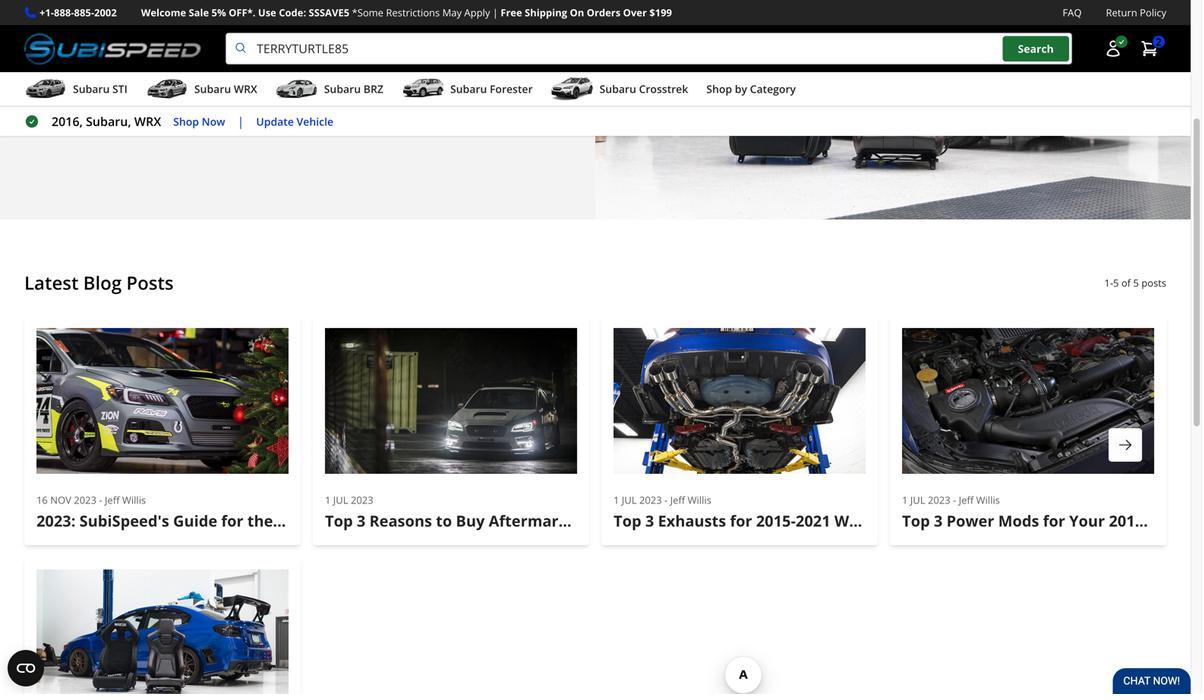 Task type: locate. For each thing, give the bounding box(es) containing it.
willis up subaru sti dropdown button
[[57, 59, 82, 73]]

shop for shop now
[[173, 114, 199, 129]]

3 for top 3 exhausts for 2015-2021 wrx/sti
[[645, 510, 654, 531]]

jeff inside 30 jun 2023 by jeff willis
[[39, 59, 54, 73]]

subaru up more
[[73, 82, 110, 96]]

2 5 from the left
[[1133, 276, 1139, 290]]

2 horizontal spatial top
[[902, 510, 930, 531]]

0 horizontal spatial 1
[[325, 493, 331, 507]]

top left exhausts
[[614, 510, 641, 531]]

nov
[[50, 493, 71, 507]]

1 horizontal spatial jul
[[622, 493, 637, 507]]

for
[[221, 510, 243, 531], [653, 510, 675, 531], [730, 510, 752, 531], [1043, 510, 1065, 531]]

0 horizontal spatial your
[[679, 510, 715, 531]]

subaru right a subaru crosstrek thumbnail image
[[600, 82, 636, 96]]

shop by category button
[[706, 75, 796, 106]]

30
[[24, 40, 36, 54]]

to
[[436, 510, 452, 531]]

top
[[325, 510, 353, 531], [614, 510, 641, 531], [902, 510, 930, 531]]

open widget image
[[8, 650, 44, 686]]

2023 for top 3 reasons to buy aftermarket lighting for your subaru
[[351, 493, 373, 507]]

1 vertical spatial |
[[237, 113, 244, 130]]

read more link
[[24, 89, 110, 121]]

fallback image - no image provided image for 2023: subispeed's guide for the holidays
[[36, 328, 289, 474]]

- inside 1 jul 2023 - jeff willis top 3 exhausts for 2015-2021 wrx/sti
[[664, 493, 668, 507]]

a subaru brz thumbnail image image
[[275, 78, 318, 100]]

jul
[[333, 493, 348, 507], [622, 493, 637, 507], [910, 493, 925, 507]]

0 horizontal spatial 5
[[1113, 276, 1119, 290]]

- for power
[[953, 493, 956, 507]]

subaru left forester at left
[[450, 82, 487, 96]]

for left the
[[221, 510, 243, 531]]

subaru left the "brz" on the left top of the page
[[324, 82, 361, 96]]

5 right of
[[1133, 276, 1139, 290]]

- inside 1 jul 2023 - jeff willis top 3 power mods for your 2015+ wrx fo
[[953, 493, 956, 507]]

subaru inside '1 jul 2023 top 3 reasons to buy aftermarket lighting for your subaru'
[[719, 510, 773, 531]]

2023 inside 16 nov 2023 - jeff willis 2023: subispeed's guide for the holidays
[[74, 493, 96, 507]]

0 horizontal spatial jul
[[333, 493, 348, 507]]

1 your from the left
[[679, 510, 715, 531]]

3 left power
[[934, 510, 943, 531]]

0 horizontal spatial shop
[[173, 114, 199, 129]]

wrx inside 1 jul 2023 - jeff willis top 3 power mods for your 2015+ wrx fo
[[1156, 510, 1191, 531]]

2 - from the left
[[664, 493, 668, 507]]

top inside 1 jul 2023 - jeff willis top 3 power mods for your 2015+ wrx fo
[[902, 510, 930, 531]]

1 1 from the left
[[325, 493, 331, 507]]

shop left by
[[706, 82, 732, 96]]

jeff up power
[[959, 493, 974, 507]]

willis inside 1 jul 2023 - jeff willis top 3 power mods for your 2015+ wrx fo
[[976, 493, 1000, 507]]

1
[[325, 493, 331, 507], [614, 493, 619, 507], [902, 493, 908, 507]]

2 horizontal spatial wrx
[[1156, 510, 1191, 531]]

sti
[[112, 82, 127, 96]]

top for top 3 exhausts for 2015-2021 wrx/sti
[[614, 510, 641, 531]]

0 vertical spatial shop
[[706, 82, 732, 96]]

0 horizontal spatial wrx
[[134, 113, 161, 130]]

1 for top 3 exhausts for 2015-2021 wrx/sti
[[614, 493, 619, 507]]

top for top 3 power mods for your 2015+ wrx fo
[[902, 510, 930, 531]]

1 horizontal spatial 3
[[645, 510, 654, 531]]

0 horizontal spatial top
[[325, 510, 353, 531]]

1 horizontal spatial shop
[[706, 82, 732, 96]]

2023 right jun
[[58, 40, 81, 54]]

wrx left fo
[[1156, 510, 1191, 531]]

buy
[[456, 510, 485, 531]]

1 horizontal spatial top
[[614, 510, 641, 531]]

| left free
[[493, 6, 498, 19]]

fallback image - no image provided image for top 3 power mods for your 2015+ wrx fo
[[902, 328, 1154, 474]]

2023 inside 1 jul 2023 - jeff willis top 3 power mods for your 2015+ wrx fo
[[928, 493, 950, 507]]

- up exhausts
[[664, 493, 668, 507]]

subaru left 2021
[[719, 510, 773, 531]]

1 horizontal spatial -
[[664, 493, 668, 507]]

willis inside 1 jul 2023 - jeff willis top 3 exhausts for 2015-2021 wrx/sti
[[688, 493, 711, 507]]

jul inside '1 jul 2023 top 3 reasons to buy aftermarket lighting for your subaru'
[[333, 493, 348, 507]]

3
[[357, 510, 365, 531], [645, 510, 654, 531], [934, 510, 943, 531]]

3 - from the left
[[953, 493, 956, 507]]

2023 for top 3 exhausts for 2015-2021 wrx/sti
[[639, 493, 662, 507]]

-
[[99, 493, 102, 507], [664, 493, 668, 507], [953, 493, 956, 507]]

jeff
[[39, 59, 54, 73], [105, 493, 120, 507], [670, 493, 685, 507], [959, 493, 974, 507]]

- up subispeed's
[[99, 493, 102, 507]]

jeff inside 16 nov 2023 - jeff willis 2023: subispeed's guide for the holidays
[[105, 493, 120, 507]]

willis up exhausts
[[688, 493, 711, 507]]

885-
[[74, 6, 94, 19]]

subaru
[[73, 82, 110, 96], [194, 82, 231, 96], [324, 82, 361, 96], [450, 82, 487, 96], [600, 82, 636, 96], [719, 510, 773, 531]]

subaru crosstrek
[[600, 82, 688, 96]]

a subaru sti thumbnail image image
[[24, 78, 67, 100]]

willis up power
[[976, 493, 1000, 507]]

willis inside 30 jun 2023 by jeff willis
[[57, 59, 82, 73]]

willis inside 16 nov 2023 - jeff willis 2023: subispeed's guide for the holidays
[[122, 493, 146, 507]]

2 vertical spatial wrx
[[1156, 510, 1191, 531]]

1 for top 3 power mods for your 2015+ wrx fo
[[902, 493, 908, 507]]

your inside '1 jul 2023 top 3 reasons to buy aftermarket lighting for your subaru'
[[679, 510, 715, 531]]

2 horizontal spatial -
[[953, 493, 956, 507]]

3 3 from the left
[[934, 510, 943, 531]]

1 horizontal spatial your
[[1069, 510, 1105, 531]]

2 horizontal spatial 1
[[902, 493, 908, 507]]

may
[[442, 6, 462, 19]]

posts
[[126, 270, 174, 295]]

2 top from the left
[[614, 510, 641, 531]]

4 for from the left
[[1043, 510, 1065, 531]]

for right mods
[[1043, 510, 1065, 531]]

1 jul from the left
[[333, 493, 348, 507]]

2023 right nov on the left bottom of the page
[[74, 493, 96, 507]]

willis up subispeed's
[[122, 493, 146, 507]]

2023 inside '1 jul 2023 top 3 reasons to buy aftermarket lighting for your subaru'
[[351, 493, 373, 507]]

search button
[[1003, 36, 1069, 61]]

2 3 from the left
[[645, 510, 654, 531]]

2023 up reasons
[[351, 493, 373, 507]]

+1-888-885-2002
[[39, 6, 117, 19]]

shop now link
[[173, 113, 225, 130]]

2 for from the left
[[653, 510, 675, 531]]

top inside 1 jul 2023 - jeff willis top 3 exhausts for 2015-2021 wrx/sti
[[614, 510, 641, 531]]

subaru for subaru brz
[[324, 82, 361, 96]]

now
[[202, 114, 225, 129]]

1 inside 1 jul 2023 - jeff willis top 3 exhausts for 2015-2021 wrx/sti
[[614, 493, 619, 507]]

1 top from the left
[[325, 510, 353, 531]]

1 3 from the left
[[357, 510, 365, 531]]

for left 2015- on the bottom right
[[730, 510, 752, 531]]

1 - from the left
[[99, 493, 102, 507]]

shop inside dropdown button
[[706, 82, 732, 96]]

- inside 16 nov 2023 - jeff willis 2023: subispeed's guide for the holidays
[[99, 493, 102, 507]]

update vehicle
[[256, 114, 333, 129]]

jul inside 1 jul 2023 - jeff willis top 3 power mods for your 2015+ wrx fo
[[910, 493, 925, 507]]

willis
[[57, 59, 82, 73], [122, 493, 146, 507], [688, 493, 711, 507], [976, 493, 1000, 507]]

jul inside 1 jul 2023 - jeff willis top 3 exhausts for 2015-2021 wrx/sti
[[622, 493, 637, 507]]

| right now
[[237, 113, 244, 130]]

jeff up exhausts
[[670, 493, 685, 507]]

search
[[1018, 41, 1054, 56]]

2023 up power
[[928, 493, 950, 507]]

3 jul from the left
[[910, 493, 925, 507]]

0 horizontal spatial -
[[99, 493, 102, 507]]

2 horizontal spatial jul
[[910, 493, 925, 507]]

apply
[[464, 6, 490, 19]]

0 vertical spatial |
[[493, 6, 498, 19]]

jeff inside 1 jul 2023 - jeff willis top 3 power mods for your 2015+ wrx fo
[[959, 493, 974, 507]]

2 button
[[1133, 34, 1166, 64]]

mods
[[998, 510, 1039, 531]]

1 horizontal spatial |
[[493, 6, 498, 19]]

fallback image - no image provided image
[[595, 0, 1191, 220], [36, 328, 289, 474], [325, 328, 577, 474], [614, 328, 866, 474], [902, 328, 1154, 474], [36, 569, 289, 694]]

1 inside 1 jul 2023 - jeff willis top 3 power mods for your 2015+ wrx fo
[[902, 493, 908, 507]]

top left reasons
[[325, 510, 353, 531]]

2023
[[58, 40, 81, 54], [74, 493, 96, 507], [351, 493, 373, 507], [639, 493, 662, 507], [928, 493, 950, 507]]

willis for 2023: subispeed's guide for the holidays
[[122, 493, 146, 507]]

fo
[[1195, 510, 1202, 531]]

your
[[679, 510, 715, 531], [1069, 510, 1105, 531]]

0 vertical spatial wrx
[[234, 82, 257, 96]]

jeff for 2023: subispeed's guide for the holidays
[[105, 493, 120, 507]]

your inside 1 jul 2023 - jeff willis top 3 power mods for your 2015+ wrx fo
[[1069, 510, 1105, 531]]

return policy link
[[1106, 5, 1166, 21]]

3 left reasons
[[357, 510, 365, 531]]

the
[[247, 510, 273, 531]]

wrx down a subaru wrx thumbnail image
[[134, 113, 161, 130]]

shop by category
[[706, 82, 796, 96]]

reasons
[[369, 510, 432, 531]]

return
[[1106, 6, 1137, 19]]

faq link
[[1063, 5, 1082, 21]]

3 inside 1 jul 2023 - jeff willis top 3 exhausts for 2015-2021 wrx/sti
[[645, 510, 654, 531]]

subaru crosstrek button
[[551, 75, 688, 106]]

orders
[[587, 6, 620, 19]]

3 1 from the left
[[902, 493, 908, 507]]

sale
[[189, 6, 209, 19]]

subaru up now
[[194, 82, 231, 96]]

0 horizontal spatial 3
[[357, 510, 365, 531]]

$199
[[649, 6, 672, 19]]

2 1 from the left
[[614, 493, 619, 507]]

2015+
[[1109, 510, 1152, 531]]

2023 inside 1 jul 2023 - jeff willis top 3 exhausts for 2015-2021 wrx/sti
[[639, 493, 662, 507]]

1 vertical spatial shop
[[173, 114, 199, 129]]

welcome
[[141, 6, 186, 19]]

2 horizontal spatial 3
[[934, 510, 943, 531]]

policy
[[1140, 6, 1166, 19]]

2015-
[[756, 510, 796, 531]]

wrx up update
[[234, 82, 257, 96]]

3 left exhausts
[[645, 510, 654, 531]]

jeff inside 1 jul 2023 - jeff willis top 3 exhausts for 2015-2021 wrx/sti
[[670, 493, 685, 507]]

1 horizontal spatial 1
[[614, 493, 619, 507]]

subaru inside dropdown button
[[73, 82, 110, 96]]

shop left now
[[173, 114, 199, 129]]

1 inside '1 jul 2023 top 3 reasons to buy aftermarket lighting for your subaru'
[[325, 493, 331, 507]]

2 your from the left
[[1069, 510, 1105, 531]]

- up power
[[953, 493, 956, 507]]

top right the wrx/sti
[[902, 510, 930, 531]]

lighting
[[587, 510, 649, 531]]

2016, subaru, wrx
[[52, 113, 161, 130]]

jeff up subispeed's
[[105, 493, 120, 507]]

- for exhausts
[[664, 493, 668, 507]]

2023 up 'lighting'
[[639, 493, 662, 507]]

5 left of
[[1113, 276, 1119, 290]]

2021
[[796, 510, 830, 531]]

for inside 1 jul 2023 - jeff willis top 3 exhausts for 2015-2021 wrx/sti
[[730, 510, 752, 531]]

3 top from the left
[[902, 510, 930, 531]]

2023 for 2023: subispeed's guide for the holidays
[[74, 493, 96, 507]]

1 for from the left
[[221, 510, 243, 531]]

|
[[493, 6, 498, 19], [237, 113, 244, 130]]

exhausts
[[658, 510, 726, 531]]

for right 'lighting'
[[653, 510, 675, 531]]

2 jul from the left
[[622, 493, 637, 507]]

3 inside 1 jul 2023 - jeff willis top 3 power mods for your 2015+ wrx fo
[[934, 510, 943, 531]]

shop for shop by category
[[706, 82, 732, 96]]

jeff right by
[[39, 59, 54, 73]]

3 for from the left
[[730, 510, 752, 531]]

1 horizontal spatial wrx
[[234, 82, 257, 96]]

forester
[[490, 82, 533, 96]]

1 horizontal spatial 5
[[1133, 276, 1139, 290]]

code:
[[279, 6, 306, 19]]



Task type: describe. For each thing, give the bounding box(es) containing it.
willis for top 3 power mods for your 2015+ wrx fo
[[976, 493, 1000, 507]]

1-
[[1104, 276, 1113, 290]]

+1-888-885-2002 link
[[39, 5, 117, 21]]

blog
[[83, 270, 122, 295]]

jul for top 3 exhausts for 2015-2021 wrx/sti
[[622, 493, 637, 507]]

2023:
[[36, 510, 76, 531]]

for inside '1 jul 2023 top 3 reasons to buy aftermarket lighting for your subaru'
[[653, 510, 675, 531]]

0 horizontal spatial |
[[237, 113, 244, 130]]

holidays
[[277, 510, 342, 531]]

shipping
[[525, 6, 567, 19]]

subaru wrx button
[[146, 75, 257, 106]]

1 jul 2023 - jeff willis top 3 exhausts for 2015-2021 wrx/sti
[[614, 493, 898, 531]]

return policy
[[1106, 6, 1166, 19]]

power
[[946, 510, 994, 531]]

by
[[24, 59, 36, 73]]

3 for top 3 power mods for your 2015+ wrx fo
[[934, 510, 943, 531]]

- for guide
[[99, 493, 102, 507]]

subaru wrx
[[194, 82, 257, 96]]

willis for top 3 exhausts for 2015-2021 wrx/sti
[[688, 493, 711, 507]]

update vehicle button
[[256, 113, 333, 130]]

for inside 16 nov 2023 - jeff willis 2023: subispeed's guide for the holidays
[[221, 510, 243, 531]]

subaru for subaru sti
[[73, 82, 110, 96]]

read more
[[39, 98, 95, 112]]

more
[[68, 98, 95, 112]]

over
[[623, 6, 647, 19]]

welcome sale 5% off*. use code: sssave5 *some restrictions may apply | free shipping on orders over $199
[[141, 6, 672, 19]]

jeff for top 3 exhausts for 2015-2021 wrx/sti
[[670, 493, 685, 507]]

faq
[[1063, 6, 1082, 19]]

1 vertical spatial wrx
[[134, 113, 161, 130]]

subaru forester
[[450, 82, 533, 96]]

1 5 from the left
[[1113, 276, 1119, 290]]

a subaru wrx thumbnail image image
[[146, 78, 188, 100]]

jul for top 3 reasons to buy aftermarket lighting for your subaru
[[333, 493, 348, 507]]

off*.
[[229, 6, 256, 19]]

subaru brz
[[324, 82, 383, 96]]

read
[[39, 98, 65, 112]]

subaru brz button
[[275, 75, 383, 106]]

subaru sti button
[[24, 75, 127, 106]]

crosstrek
[[639, 82, 688, 96]]

2023 for top 3 power mods for your 2015+ wrx fo
[[928, 493, 950, 507]]

jun
[[38, 40, 55, 54]]

update
[[256, 114, 294, 129]]

for inside 1 jul 2023 - jeff willis top 3 power mods for your 2015+ wrx fo
[[1043, 510, 1065, 531]]

by
[[735, 82, 747, 96]]

latest
[[24, 270, 79, 295]]

subaru for subaru crosstrek
[[600, 82, 636, 96]]

subaru sti
[[73, 82, 127, 96]]

category
[[750, 82, 796, 96]]

2
[[1156, 34, 1162, 49]]

fallback image - no image provided image for top 3 exhausts for 2015-2021 wrx/sti
[[614, 328, 866, 474]]

1-5 of 5 posts
[[1104, 276, 1166, 290]]

of
[[1121, 276, 1131, 290]]

1 jul 2023 top 3 reasons to buy aftermarket lighting for your subaru
[[325, 493, 773, 531]]

on
[[570, 6, 584, 19]]

button image
[[1104, 40, 1122, 58]]

shop now
[[173, 114, 225, 129]]

5%
[[212, 6, 226, 19]]

wrx inside dropdown button
[[234, 82, 257, 96]]

brz
[[364, 82, 383, 96]]

free
[[501, 6, 522, 19]]

subaru for subaru wrx
[[194, 82, 231, 96]]

sssave5
[[309, 6, 349, 19]]

subaru for subaru forester
[[450, 82, 487, 96]]

guide
[[173, 510, 217, 531]]

wrx/sti
[[834, 510, 898, 531]]

2016,
[[52, 113, 83, 130]]

subispeed's
[[79, 510, 169, 531]]

your for subaru
[[679, 510, 715, 531]]

30 jun 2023 by jeff willis
[[24, 40, 82, 73]]

search input field
[[226, 33, 1072, 65]]

16
[[36, 493, 48, 507]]

subaru,
[[86, 113, 131, 130]]

888-
[[54, 6, 74, 19]]

a subaru forester thumbnail image image
[[402, 78, 444, 100]]

top inside '1 jul 2023 top 3 reasons to buy aftermarket lighting for your subaru'
[[325, 510, 353, 531]]

2002
[[94, 6, 117, 19]]

*some
[[352, 6, 383, 19]]

latest blog posts
[[24, 270, 174, 295]]

subaru forester button
[[402, 75, 533, 106]]

a subaru crosstrek thumbnail image image
[[551, 78, 593, 100]]

jul for top 3 power mods for your 2015+ wrx fo
[[910, 493, 925, 507]]

jeff for top 3 power mods for your 2015+ wrx fo
[[959, 493, 974, 507]]

vehicle
[[297, 114, 333, 129]]

1 jul 2023 - jeff willis top 3 power mods for your 2015+ wrx fo
[[902, 493, 1202, 531]]

3 inside '1 jul 2023 top 3 reasons to buy aftermarket lighting for your subaru'
[[357, 510, 365, 531]]

restrictions
[[386, 6, 440, 19]]

your for 2015+
[[1069, 510, 1105, 531]]

2023 inside 30 jun 2023 by jeff willis
[[58, 40, 81, 54]]

+1-
[[39, 6, 54, 19]]

use
[[258, 6, 276, 19]]

subispeed logo image
[[24, 33, 201, 65]]

fallback image - no image provided image for top 3 reasons to buy aftermarket lighting for your subaru
[[325, 328, 577, 474]]

16 nov 2023 - jeff willis 2023: subispeed's guide for the holidays
[[36, 493, 342, 531]]

1 for top 3 reasons to buy aftermarket lighting for your subaru
[[325, 493, 331, 507]]

posts
[[1141, 276, 1166, 290]]



Task type: vqa. For each thing, say whether or not it's contained in the screenshot.
'Cleaner'
no



